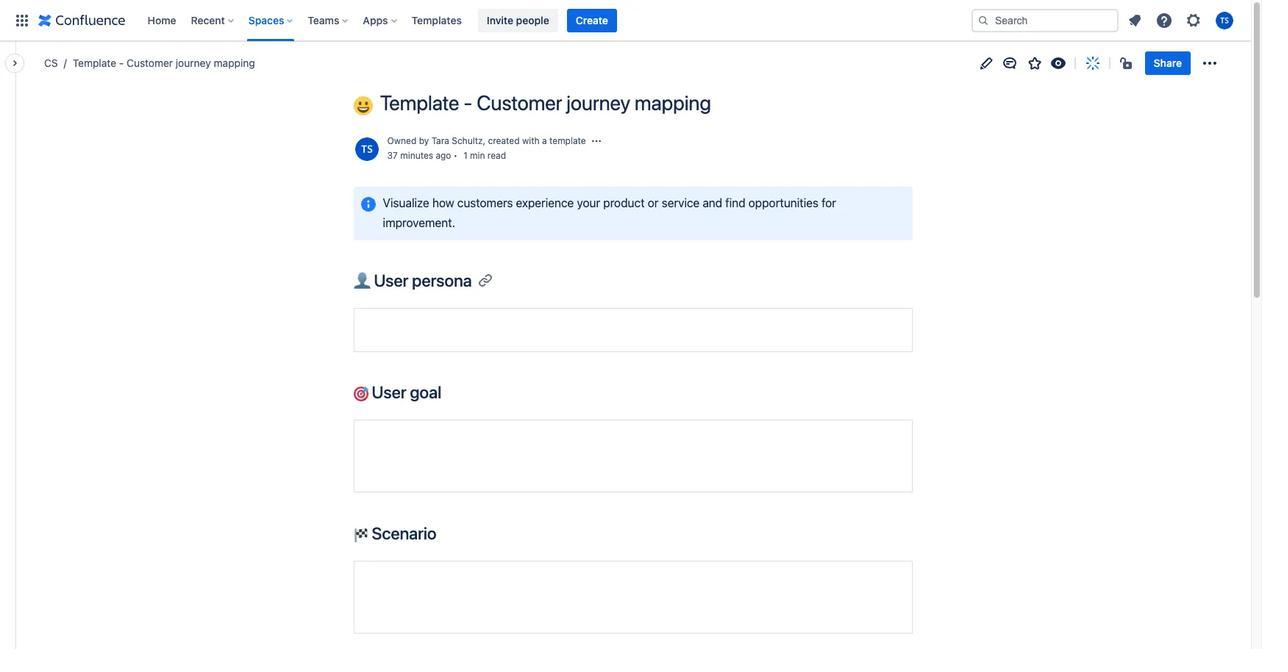 Task type: vqa. For each thing, say whether or not it's contained in the screenshot.
Expand sidebar Image
yes



Task type: locate. For each thing, give the bounding box(es) containing it.
0 vertical spatial -
[[119, 57, 124, 69]]

1 horizontal spatial customer
[[477, 91, 562, 115]]

1 vertical spatial customer
[[477, 91, 562, 115]]

user right the 👤
[[374, 271, 409, 291]]

user goal
[[368, 383, 442, 403]]

1 vertical spatial template
[[380, 91, 459, 115]]

user
[[374, 271, 409, 291], [372, 383, 407, 403]]

how
[[433, 196, 455, 210]]

help icon image
[[1156, 11, 1174, 29]]

cs link
[[44, 56, 58, 71]]

notification icon image
[[1127, 11, 1144, 29]]

0 vertical spatial mapping
[[214, 57, 255, 69]]

panel info image
[[359, 196, 377, 213]]

spaces button
[[244, 8, 299, 32]]

recent
[[191, 14, 225, 26]]

improvement.
[[383, 217, 455, 230]]

copy image for scenario
[[435, 524, 453, 542]]

min
[[470, 150, 485, 161]]

0 horizontal spatial -
[[119, 57, 124, 69]]

:grinning: image
[[354, 96, 373, 115], [354, 96, 373, 115]]

or
[[648, 196, 659, 210]]

:checkered_flag: image
[[354, 528, 368, 543]]

more actions image
[[1202, 54, 1219, 72]]

tara schultz link
[[432, 135, 483, 146]]

37
[[387, 150, 398, 161]]

cs
[[44, 57, 58, 69]]

template - customer journey mapping down home link
[[73, 57, 255, 69]]

appswitcher icon image
[[13, 11, 31, 29]]

0 horizontal spatial journey
[[176, 57, 211, 69]]

customer
[[127, 57, 173, 69], [477, 91, 562, 115]]

👤 user persona
[[354, 271, 472, 291]]

copy image
[[476, 272, 494, 289], [435, 524, 453, 542]]

template - customer journey mapping inside template - customer journey mapping 'link'
[[73, 57, 255, 69]]

0 vertical spatial journey
[[176, 57, 211, 69]]

teams button
[[303, 8, 354, 32]]

0 vertical spatial copy image
[[476, 272, 494, 289]]

template
[[73, 57, 116, 69], [380, 91, 459, 115]]

0 horizontal spatial copy image
[[435, 524, 453, 542]]

1 horizontal spatial copy image
[[476, 272, 494, 289]]

service
[[662, 196, 700, 210]]

1 vertical spatial mapping
[[635, 91, 711, 115]]

customer up with
[[477, 91, 562, 115]]

mapping
[[214, 57, 255, 69], [635, 91, 711, 115]]

visualize how customers experience your product or service and find opportunities for improvement.
[[383, 196, 840, 230]]

create
[[576, 14, 608, 26]]

0 vertical spatial customer
[[127, 57, 173, 69]]

journey
[[176, 57, 211, 69], [567, 91, 631, 115]]

1 vertical spatial -
[[464, 91, 473, 115]]

0 horizontal spatial template
[[73, 57, 116, 69]]

template - customer journey mapping
[[73, 57, 255, 69], [380, 91, 711, 115]]

- right cs at the top left
[[119, 57, 124, 69]]

invite
[[487, 14, 514, 26]]

1 horizontal spatial -
[[464, 91, 473, 115]]

:dart: image
[[354, 387, 368, 402], [354, 387, 368, 402]]

1 vertical spatial copy image
[[435, 524, 453, 542]]

your profile and preferences image
[[1216, 11, 1234, 29]]

user left goal
[[372, 383, 407, 403]]

people
[[516, 14, 550, 26]]

star image
[[1026, 54, 1044, 72]]

copy image for user persona
[[476, 272, 494, 289]]

settings icon image
[[1186, 11, 1203, 29]]

customer down home link
[[127, 57, 173, 69]]

0 vertical spatial user
[[374, 271, 409, 291]]

confluence image
[[38, 11, 125, 29], [38, 11, 125, 29]]

1 vertical spatial user
[[372, 383, 407, 403]]

tara schultz image
[[355, 138, 379, 161]]

quick summary image
[[1084, 54, 1102, 72]]

for
[[822, 196, 837, 210]]

37 minutes ago
[[387, 150, 451, 161]]

experience
[[516, 196, 574, 210]]

find
[[726, 196, 746, 210]]

edit this page image
[[978, 54, 995, 72]]

1 vertical spatial template - customer journey mapping
[[380, 91, 711, 115]]

- up schultz
[[464, 91, 473, 115]]

manage page ownership image
[[591, 136, 602, 147]]

owned by tara schultz , created with a template
[[387, 135, 586, 146]]

home link
[[143, 8, 181, 32]]

-
[[119, 57, 124, 69], [464, 91, 473, 115]]

ago
[[436, 150, 451, 161]]

journey up manage page ownership icon
[[567, 91, 631, 115]]

0 horizontal spatial mapping
[[214, 57, 255, 69]]

0 horizontal spatial template - customer journey mapping
[[73, 57, 255, 69]]

0 vertical spatial template - customer journey mapping
[[73, 57, 255, 69]]

banner
[[0, 0, 1252, 41]]

templates
[[412, 14, 462, 26]]

banner containing home
[[0, 0, 1252, 41]]

with
[[522, 135, 540, 146]]

Search field
[[972, 8, 1119, 32]]

teams
[[308, 14, 340, 26]]

goal
[[410, 383, 442, 403]]

1 vertical spatial journey
[[567, 91, 631, 115]]

0 vertical spatial template
[[73, 57, 116, 69]]

global element
[[9, 0, 969, 41]]

template up by
[[380, 91, 459, 115]]

create link
[[567, 8, 617, 32]]

0 horizontal spatial customer
[[127, 57, 173, 69]]

template right cs at the top left
[[73, 57, 116, 69]]

journey down recent
[[176, 57, 211, 69]]

template - customer journey mapping up a
[[380, 91, 711, 115]]

customer inside 'link'
[[127, 57, 173, 69]]

persona
[[412, 271, 472, 291]]



Task type: describe. For each thing, give the bounding box(es) containing it.
by
[[419, 135, 429, 146]]

share
[[1154, 57, 1183, 69]]

:checkered_flag: image
[[354, 528, 368, 543]]

apps button
[[359, 8, 403, 32]]

share button
[[1146, 52, 1191, 75]]

scenario
[[368, 524, 437, 543]]

tara
[[432, 135, 450, 146]]

template inside template - customer journey mapping 'link'
[[73, 57, 116, 69]]

invite people
[[487, 14, 550, 26]]

and
[[703, 196, 723, 210]]

- inside 'link'
[[119, 57, 124, 69]]

recent button
[[187, 8, 240, 32]]

1
[[464, 150, 468, 161]]

1 horizontal spatial journey
[[567, 91, 631, 115]]

visualize
[[383, 196, 430, 210]]

owned
[[387, 135, 417, 146]]

no restrictions image
[[1119, 54, 1137, 72]]

1 min read
[[464, 150, 506, 161]]

read
[[488, 150, 506, 161]]

apps
[[363, 14, 388, 26]]

template - customer journey mapping link
[[58, 56, 255, 71]]

mapping inside template - customer journey mapping 'link'
[[214, 57, 255, 69]]

product
[[604, 196, 645, 210]]

a
[[542, 135, 547, 146]]

with a template button
[[522, 135, 586, 148]]

spaces
[[249, 14, 284, 26]]

journey inside 'link'
[[176, 57, 211, 69]]

template
[[550, 135, 586, 146]]

1 horizontal spatial template
[[380, 91, 459, 115]]

copy image
[[440, 383, 458, 401]]

invite people button
[[478, 8, 558, 32]]

templates link
[[407, 8, 466, 32]]

home
[[148, 14, 176, 26]]

opportunities
[[749, 196, 819, 210]]

1 horizontal spatial mapping
[[635, 91, 711, 115]]

search image
[[978, 14, 990, 26]]

minutes
[[401, 150, 433, 161]]

expand sidebar image
[[0, 49, 32, 78]]

,
[[483, 135, 486, 146]]

customers
[[458, 196, 513, 210]]

1 horizontal spatial template - customer journey mapping
[[380, 91, 711, 115]]

stop watching image
[[1050, 54, 1068, 72]]

schultz
[[452, 135, 483, 146]]

created
[[488, 135, 520, 146]]

👤
[[354, 271, 370, 291]]

your
[[577, 196, 601, 210]]



